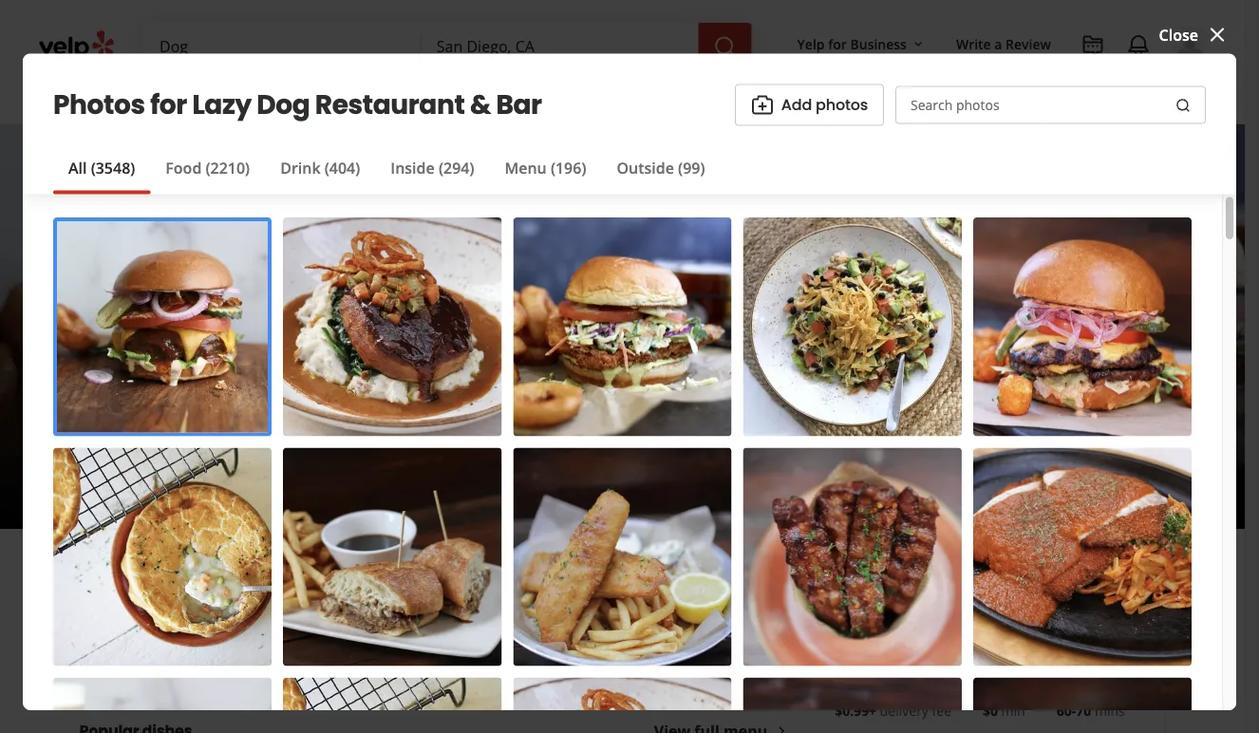 Task type: locate. For each thing, give the bounding box(es) containing it.
a for review
[[995, 35, 1002, 53]]

0 vertical spatial bar
[[496, 86, 542, 124]]

services
[[332, 84, 382, 102], [472, 84, 522, 102]]

1 horizontal spatial ,
[[508, 437, 512, 457]]

1 horizontal spatial tab list
[[835, 633, 1015, 670]]

drink
[[280, 157, 321, 178]]

add right 24 camera v2 image
[[300, 577, 330, 598]]

order
[[835, 583, 889, 610]]

3.9
[[370, 395, 391, 415]]

0 horizontal spatial menu
[[79, 670, 133, 697]]

1 horizontal spatial 24 chevron down v2 image
[[386, 82, 409, 105]]

11:00
[[239, 468, 278, 489]]

a
[[995, 35, 1002, 53], [168, 577, 178, 598]]

day)
[[433, 468, 464, 489]]

(3548)
[[91, 157, 135, 178]]

for for lazy
[[150, 86, 187, 124]]

share button
[[402, 567, 508, 609]]

add photo link
[[253, 567, 394, 609]]

0 vertical spatial tab list
[[53, 156, 720, 194]]

1 vertical spatial a
[[168, 577, 178, 598]]

12:00
[[318, 468, 357, 489]]

24 add photo v2 image
[[751, 94, 774, 117]]

add
[[781, 94, 812, 116], [300, 577, 330, 598]]

services left 24 chevron down v2 image
[[472, 84, 522, 102]]

1 vertical spatial menu
[[79, 670, 133, 697]]

, up see hours
[[508, 437, 512, 457]]

menu for menu (196)
[[505, 157, 547, 178]]

1 vertical spatial lazy
[[191, 324, 294, 388]]

&
[[470, 86, 491, 124], [673, 324, 709, 388]]

dog up 3.9
[[303, 324, 395, 388]]

0 horizontal spatial tab list
[[53, 156, 720, 194]]

comfort
[[405, 437, 468, 457]]

2 , from the left
[[508, 437, 512, 457]]

1 horizontal spatial add
[[781, 94, 812, 116]]

1 horizontal spatial photos
[[1082, 458, 1134, 479]]

for for business
[[828, 35, 847, 53]]

restaurant up inside
[[315, 86, 465, 124]]

next image
[[1196, 311, 1218, 334]]

0 horizontal spatial see
[[484, 471, 504, 487]]

inside (294)
[[391, 157, 474, 178]]

0 vertical spatial write
[[956, 35, 991, 53]]

lazy
[[192, 86, 251, 124], [191, 324, 294, 388]]

1 vertical spatial tab list
[[835, 633, 1015, 670]]

write for write a review
[[956, 35, 991, 53]]

search image
[[1176, 98, 1191, 113]]

24 chevron down v2 image for home services
[[386, 82, 409, 105]]

open
[[191, 468, 231, 489]]

for right yelp
[[828, 35, 847, 53]]

dog up drink
[[257, 86, 310, 124]]

am
[[282, 468, 306, 489], [361, 468, 385, 489]]

all (3548)
[[68, 157, 135, 178]]

0 vertical spatial add
[[781, 94, 812, 116]]

min
[[1002, 701, 1025, 719]]

,
[[397, 437, 401, 457], [508, 437, 512, 457]]

14 chevron right outline image
[[775, 725, 788, 733]]

restaurant up reviews)
[[405, 324, 664, 388]]

1 horizontal spatial for
[[828, 35, 847, 53]]

0 vertical spatial menu
[[505, 157, 547, 178]]

24 chevron down v2 image inside restaurants link
[[238, 82, 260, 105]]

(2,695
[[395, 395, 439, 415]]

2 photo of lazy dog restaurant & bar - san diego, ca, us. image from the left
[[528, 124, 933, 529]]

for right photos
[[150, 86, 187, 124]]

0 horizontal spatial 24 chevron down v2 image
[[238, 82, 260, 105]]

add for add photo
[[300, 577, 330, 598]]

photos right 3.6k
[[1082, 458, 1134, 479]]

review
[[182, 577, 230, 598]]

0 vertical spatial dog
[[257, 86, 310, 124]]

0 horizontal spatial add
[[300, 577, 330, 598]]

None search field
[[144, 23, 756, 68]]

see left hours
[[484, 471, 504, 487]]

1 vertical spatial dog
[[303, 324, 395, 388]]

1 24 chevron down v2 image from the left
[[238, 82, 260, 105]]

1 vertical spatial &
[[673, 324, 709, 388]]

photos
[[816, 94, 868, 116], [1082, 458, 1134, 479]]

2 horizontal spatial food
[[892, 583, 938, 610]]

save button
[[516, 567, 616, 609]]

menu inside tab list
[[505, 157, 547, 178]]

0 horizontal spatial bar
[[496, 86, 542, 124]]

0 horizontal spatial ,
[[397, 437, 401, 457]]

24 chevron down v2 image
[[526, 82, 549, 105]]

1 vertical spatial bar
[[718, 324, 798, 388]]

0 horizontal spatial a
[[168, 577, 178, 598]]

1 horizontal spatial a
[[995, 35, 1002, 53]]

2 services from the left
[[472, 84, 522, 102]]

0 horizontal spatial am
[[282, 468, 306, 489]]

0 horizontal spatial for
[[150, 86, 187, 124]]

order food
[[835, 583, 938, 610]]

write left review
[[956, 35, 991, 53]]

add photos
[[781, 94, 868, 116]]

food up see hours
[[472, 437, 508, 457]]

1 services from the left
[[332, 84, 382, 102]]

fee
[[932, 701, 952, 719]]

0 vertical spatial photos
[[816, 94, 868, 116]]

food right order
[[892, 583, 938, 610]]

3.6k
[[1048, 458, 1078, 479]]

write inside user actions element
[[956, 35, 991, 53]]

24 close v2 image
[[1206, 23, 1229, 46]]

lazy dog restaurant & bar
[[191, 324, 798, 388]]

takeout
[[940, 633, 1000, 654]]

comfort food link
[[405, 437, 508, 457]]

lazy up 3.9 star rating image
[[191, 324, 294, 388]]

(196)
[[551, 157, 586, 178]]

70
[[1076, 701, 1091, 719]]

1 horizontal spatial write
[[956, 35, 991, 53]]

1 vertical spatial for
[[150, 86, 187, 124]]

60-70 mins
[[1057, 701, 1125, 719]]

1 horizontal spatial am
[[361, 468, 385, 489]]

1 am from the left
[[282, 468, 306, 489]]

burgers link
[[338, 437, 397, 457]]

24 chevron down v2 image left auto
[[386, 82, 409, 105]]

24 star v2 image
[[94, 576, 117, 599]]

(99)
[[678, 157, 705, 178]]

0 horizontal spatial write
[[125, 577, 164, 598]]

share
[[449, 577, 492, 598]]

menu
[[505, 157, 547, 178], [79, 670, 133, 697]]

0 vertical spatial a
[[995, 35, 1002, 53]]

1 horizontal spatial services
[[472, 84, 522, 102]]

menu element
[[49, 639, 819, 733]]

am down "burgers" link
[[361, 468, 385, 489]]

see for see hours
[[484, 471, 504, 487]]

1 horizontal spatial food
[[472, 437, 508, 457]]

3.9 star rating image
[[191, 390, 359, 421]]

food left (2210)
[[166, 157, 202, 178]]

for
[[828, 35, 847, 53], [150, 86, 187, 124]]

$0 min
[[983, 701, 1025, 719]]

24 chevron down v2 image for restaurants
[[238, 82, 260, 105]]

see
[[996, 458, 1023, 479], [484, 471, 504, 487]]

1 , from the left
[[397, 437, 401, 457]]

0 vertical spatial food
[[166, 157, 202, 178]]

restaurant
[[315, 86, 465, 124], [405, 324, 664, 388]]

1 vertical spatial restaurant
[[405, 324, 664, 388]]

Search photos text field
[[896, 86, 1206, 124]]

24 chevron down v2 image right the restaurants
[[238, 82, 260, 105]]

auto services
[[439, 84, 522, 102]]

1 vertical spatial write
[[125, 577, 164, 598]]

3 photo of lazy dog restaurant & bar - san diego, ca, us. image from the left
[[933, 124, 1259, 529]]

2 24 chevron down v2 image from the left
[[386, 82, 409, 105]]

, up (next
[[397, 437, 401, 457]]

photo
[[334, 577, 378, 598]]

outside
[[617, 157, 674, 178]]

$0.99+
[[835, 701, 877, 719]]

add right 24 add photo v2
[[781, 94, 812, 116]]

bar
[[496, 86, 542, 124], [718, 324, 798, 388]]

0 vertical spatial for
[[828, 35, 847, 53]]

notifications image
[[1127, 34, 1150, 57]]

0 horizontal spatial services
[[332, 84, 382, 102]]

24 chevron down v2 image
[[238, 82, 260, 105], [386, 82, 409, 105]]

1 photo of lazy dog restaurant & bar - san diego, ca, us. image from the left
[[0, 124, 528, 529]]

mins
[[1095, 701, 1125, 719]]

food
[[166, 157, 202, 178], [472, 437, 508, 457], [892, 583, 938, 610]]

24 chevron down v2 image inside home services link
[[386, 82, 409, 105]]

write
[[956, 35, 991, 53], [125, 577, 164, 598]]

(294)
[[439, 157, 474, 178]]

services right home
[[332, 84, 382, 102]]

1 horizontal spatial see
[[996, 458, 1023, 479]]

am left -
[[282, 468, 306, 489]]

0 horizontal spatial &
[[470, 86, 491, 124]]

write a review
[[956, 35, 1051, 53]]

1 vertical spatial add
[[300, 577, 330, 598]]

16 chevron down v2 image
[[911, 37, 926, 52]]

photo of lazy dog restaurant & bar - san diego, ca, us. image
[[0, 124, 528, 529], [528, 124, 933, 529], [933, 124, 1259, 529]]

projects image
[[1082, 34, 1105, 57]]

lazy up (2210)
[[192, 86, 251, 124]]

photos down yelp for business
[[816, 94, 868, 116]]

1 horizontal spatial menu
[[505, 157, 547, 178]]

see left all
[[996, 458, 1023, 479]]

write right 24 star v2 icon
[[125, 577, 164, 598]]

tab list
[[53, 156, 720, 194], [835, 633, 1015, 670]]

dog
[[257, 86, 310, 124], [303, 324, 395, 388]]

user actions element
[[782, 24, 1234, 141]]

for inside the yelp for business button
[[828, 35, 847, 53]]



Task type: vqa. For each thing, say whether or not it's contained in the screenshot.
Make a Reservation
no



Task type: describe. For each thing, give the bounding box(es) containing it.
write a review
[[125, 577, 230, 598]]

save
[[563, 577, 599, 598]]

photos
[[53, 86, 145, 124]]

all
[[68, 157, 87, 178]]

(new)
[[593, 437, 638, 457]]

menu (196)
[[505, 157, 586, 178]]

24 camera v2 image
[[269, 576, 292, 599]]

menu for menu
[[79, 670, 133, 697]]

yelp
[[797, 35, 825, 53]]

reviews)
[[443, 395, 504, 415]]

hours
[[507, 471, 538, 487]]

(next
[[389, 468, 429, 489]]

$0.99+ delivery fee
[[835, 701, 952, 719]]

1 vertical spatial photos
[[1082, 458, 1134, 479]]

2 am from the left
[[361, 468, 385, 489]]

1 horizontal spatial bar
[[718, 324, 798, 388]]

services for auto services
[[472, 84, 522, 102]]

(404)
[[325, 157, 360, 178]]

burgers , comfort food , american (new)
[[338, 437, 638, 457]]

yelp for business button
[[790, 27, 934, 61]]

1 horizontal spatial &
[[673, 324, 709, 388]]

close
[[1159, 24, 1199, 45]]

0 horizontal spatial photos
[[816, 94, 868, 116]]

0 vertical spatial &
[[470, 86, 491, 124]]

1 vertical spatial food
[[472, 437, 508, 457]]

$$
[[295, 437, 313, 457]]

home services link
[[276, 68, 424, 123]]

add photo
[[300, 577, 378, 598]]

tab list containing all (3548)
[[53, 156, 720, 194]]

(2210)
[[206, 157, 250, 178]]

see hours
[[484, 471, 538, 487]]

see hours link
[[476, 468, 547, 491]]

home services
[[291, 84, 382, 102]]

auto
[[439, 84, 469, 102]]

open 11:00 am - 12:00 am (next day)
[[191, 468, 464, 489]]

auto services link
[[424, 68, 564, 123]]

write a review link
[[79, 567, 246, 609]]

0 vertical spatial lazy
[[192, 86, 251, 124]]

american (new) link
[[516, 437, 638, 457]]

photos for lazy dog restaurant & bar
[[53, 86, 542, 124]]

add for add photos
[[781, 94, 812, 116]]

-
[[310, 468, 315, 489]]

see all 3.6k photos
[[996, 458, 1134, 479]]

burgers
[[338, 437, 397, 457]]

drink (404)
[[280, 157, 360, 178]]

claimed
[[211, 437, 270, 457]]

delivery tab panel
[[835, 670, 1015, 678]]

restaurants
[[160, 84, 234, 102]]

business categories element
[[144, 68, 1207, 123]]

services for home services
[[332, 84, 382, 102]]

24 share v2 image
[[418, 576, 441, 599]]

american
[[516, 437, 589, 457]]

see for see all 3.6k photos
[[996, 458, 1023, 479]]

60-
[[1057, 701, 1076, 719]]

$0
[[983, 701, 998, 719]]

delivery
[[850, 633, 910, 654]]

restaurants link
[[144, 68, 276, 123]]

yelp for business
[[797, 35, 907, 53]]

3.9 (2,695 reviews)
[[370, 395, 504, 415]]

16 claim filled v2 image
[[191, 440, 207, 455]]

see all 3.6k photos link
[[964, 445, 1166, 491]]

24 save outline v2 image
[[532, 576, 555, 599]]

0 horizontal spatial food
[[166, 157, 202, 178]]

0 vertical spatial restaurant
[[315, 86, 465, 124]]

a for review
[[168, 577, 178, 598]]

2 vertical spatial food
[[892, 583, 938, 610]]

all
[[1027, 458, 1045, 479]]

business
[[850, 35, 907, 53]]

review
[[1006, 35, 1051, 53]]

add photos link
[[735, 84, 884, 126]]

food (2210)
[[166, 157, 250, 178]]

close button
[[1159, 23, 1229, 46]]

outside (99)
[[617, 157, 705, 178]]

tab list containing delivery
[[835, 633, 1015, 670]]

write for write a review
[[125, 577, 164, 598]]

(2,695 reviews) link
[[395, 395, 504, 415]]

delivery
[[880, 701, 929, 719]]

write a review link
[[949, 27, 1059, 61]]

search image
[[714, 35, 737, 58]]

inside
[[391, 157, 435, 178]]

home
[[291, 84, 328, 102]]



